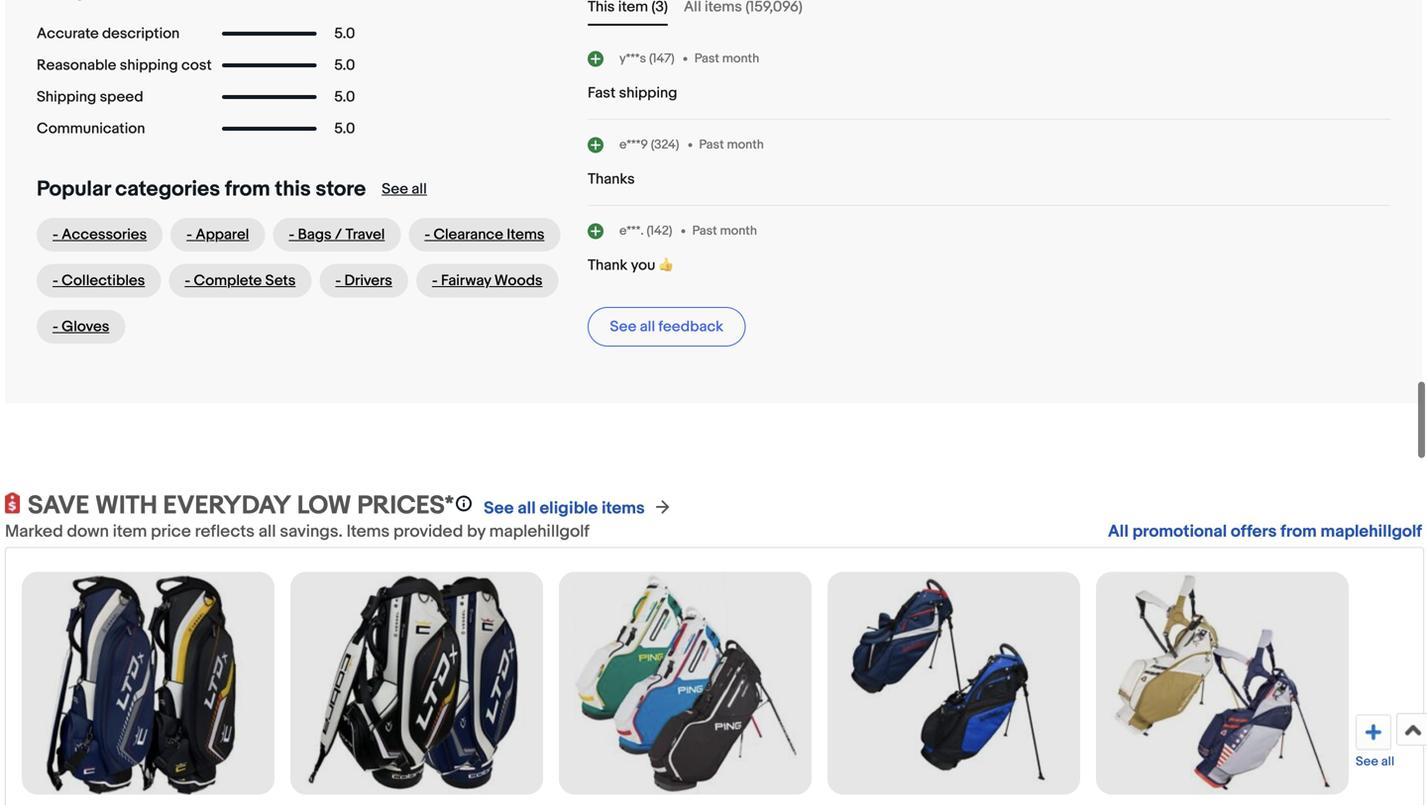 Task type: describe. For each thing, give the bounding box(es) containing it.
popular
[[37, 176, 111, 202]]

- clearance items
[[425, 226, 545, 244]]

provided
[[393, 522, 463, 543]]

2 maplehillgolf from the left
[[1321, 522, 1422, 543]]

e***.
[[620, 223, 644, 239]]

speed
[[100, 88, 143, 106]]

down
[[67, 522, 109, 543]]

by
[[467, 522, 486, 543]]

- collectibles
[[53, 272, 145, 290]]

clearance
[[434, 226, 503, 244]]

(142)
[[647, 223, 672, 239]]

past month for thank you 👍
[[692, 223, 757, 239]]

savings.
[[280, 522, 343, 543]]

y***s
[[620, 51, 646, 66]]

past for thank you 👍
[[692, 223, 717, 239]]

see all eligible items link
[[484, 499, 645, 519]]

see all for top see all link
[[382, 180, 427, 198]]

1 horizontal spatial see all link
[[1356, 715, 1395, 770]]

- complete sets link
[[169, 264, 312, 298]]

- collectibles link
[[37, 264, 161, 298]]

shipping
[[37, 88, 96, 106]]

/
[[335, 226, 342, 244]]

0 horizontal spatial from
[[225, 176, 270, 202]]

- bags / travel
[[289, 226, 385, 244]]

- accessories link
[[37, 218, 163, 252]]

complete
[[194, 272, 262, 290]]

- for - complete sets
[[185, 272, 190, 290]]

1 horizontal spatial items
[[507, 226, 545, 244]]

thanks
[[588, 170, 635, 188]]

save with everyday low prices*
[[28, 491, 454, 522]]

accessories
[[62, 226, 147, 244]]

store
[[316, 176, 366, 202]]

with
[[95, 491, 157, 522]]

past for thanks
[[699, 137, 724, 152]]

apparel
[[196, 226, 249, 244]]

reflects
[[195, 522, 255, 543]]

- fairway woods
[[432, 272, 543, 290]]

month for thank you 👍
[[720, 223, 757, 239]]

fairway
[[441, 272, 491, 290]]

👍
[[659, 257, 673, 275]]

5.0 for shipping
[[334, 56, 355, 74]]

5.0 for description
[[334, 25, 355, 43]]

- for - collectibles
[[53, 272, 58, 290]]

month for thanks
[[727, 137, 764, 152]]

shipping for fast
[[619, 84, 677, 102]]

gloves
[[62, 318, 109, 336]]

reasonable shipping cost
[[37, 56, 212, 74]]

all promotional offers from maplehillgolf
[[1108, 522, 1422, 543]]

price
[[151, 522, 191, 543]]

past month for thanks
[[699, 137, 764, 152]]

accurate
[[37, 25, 99, 43]]

drivers
[[344, 272, 392, 290]]

- apparel
[[187, 226, 249, 244]]

description
[[102, 25, 180, 43]]

- bags / travel link
[[273, 218, 401, 252]]

everyday
[[163, 491, 291, 522]]

- drivers
[[335, 272, 392, 290]]

- for - fairway woods
[[432, 272, 438, 290]]

fast shipping
[[588, 84, 677, 102]]

see all feedback link
[[588, 307, 746, 347]]

prices*
[[357, 491, 454, 522]]

e***9 (324)
[[620, 137, 679, 152]]

- for - bags / travel
[[289, 226, 295, 244]]



Task type: locate. For each thing, give the bounding box(es) containing it.
thank
[[588, 257, 628, 275]]

items up the woods
[[507, 226, 545, 244]]

- drivers link
[[320, 264, 408, 298]]

items right savings.
[[347, 522, 390, 543]]

promotional
[[1133, 522, 1227, 543]]

popular categories from this store
[[37, 176, 366, 202]]

1 horizontal spatial see all
[[1356, 755, 1395, 770]]

1 horizontal spatial maplehillgolf
[[1321, 522, 1422, 543]]

- left clearance
[[425, 226, 430, 244]]

see all for rightmost see all link
[[1356, 755, 1395, 770]]

4 5.0 from the top
[[334, 120, 355, 138]]

1 vertical spatial month
[[727, 137, 764, 152]]

1 vertical spatial items
[[347, 522, 390, 543]]

past month right (142)
[[692, 223, 757, 239]]

items
[[602, 499, 645, 519]]

travel
[[345, 226, 385, 244]]

month for fast shipping
[[722, 51, 759, 66]]

all
[[412, 180, 427, 198], [640, 318, 655, 336], [518, 499, 536, 519], [259, 522, 276, 543], [1382, 755, 1395, 770]]

- gloves link
[[37, 310, 125, 344]]

accurate description
[[37, 25, 180, 43]]

from right the offers
[[1281, 522, 1317, 543]]

see all link
[[382, 180, 427, 198], [1356, 715, 1395, 770]]

1 vertical spatial shipping
[[619, 84, 677, 102]]

shipping down description
[[120, 56, 178, 74]]

- left fairway
[[432, 272, 438, 290]]

(147)
[[649, 51, 675, 66]]

3 5.0 from the top
[[334, 88, 355, 106]]

- for - gloves
[[53, 318, 58, 336]]

- complete sets
[[185, 272, 296, 290]]

0 horizontal spatial shipping
[[120, 56, 178, 74]]

0 vertical spatial see all link
[[382, 180, 427, 198]]

0 vertical spatial from
[[225, 176, 270, 202]]

reasonable
[[37, 56, 116, 74]]

past for fast shipping
[[695, 51, 720, 66]]

1 5.0 from the top
[[334, 25, 355, 43]]

categories
[[115, 176, 220, 202]]

sets
[[265, 272, 296, 290]]

1 vertical spatial see all
[[1356, 755, 1395, 770]]

1 horizontal spatial shipping
[[619, 84, 677, 102]]

1 vertical spatial past month
[[699, 137, 764, 152]]

past month right (147)
[[695, 51, 759, 66]]

e***. (142)
[[620, 223, 672, 239]]

1 horizontal spatial from
[[1281, 522, 1317, 543]]

-
[[53, 226, 58, 244], [187, 226, 192, 244], [289, 226, 295, 244], [425, 226, 430, 244], [53, 272, 58, 290], [185, 272, 190, 290], [335, 272, 341, 290], [432, 272, 438, 290], [53, 318, 58, 336]]

collectibles
[[62, 272, 145, 290]]

2 vertical spatial past month
[[692, 223, 757, 239]]

shipping speed
[[37, 88, 143, 106]]

- fairway woods link
[[416, 264, 559, 298]]

month right (324) at left
[[727, 137, 764, 152]]

2 5.0 from the top
[[334, 56, 355, 74]]

past right (324) at left
[[699, 137, 724, 152]]

- left bags
[[289, 226, 295, 244]]

see all feedback
[[610, 318, 724, 336]]

woods
[[495, 272, 543, 290]]

shipping for reasonable
[[120, 56, 178, 74]]

maplehillgolf
[[489, 522, 590, 543], [1321, 522, 1422, 543]]

- for - drivers
[[335, 272, 341, 290]]

0 horizontal spatial see all link
[[382, 180, 427, 198]]

- left complete
[[185, 272, 190, 290]]

past right (142)
[[692, 223, 717, 239]]

- left drivers
[[335, 272, 341, 290]]

1 vertical spatial from
[[1281, 522, 1317, 543]]

this
[[275, 176, 311, 202]]

fast
[[588, 84, 616, 102]]

- gloves
[[53, 318, 109, 336]]

marked down item price reflects all savings. items provided by maplehillgolf
[[5, 522, 590, 543]]

marked
[[5, 522, 63, 543]]

- accessories
[[53, 226, 147, 244]]

communication
[[37, 120, 145, 138]]

- for - accessories
[[53, 226, 58, 244]]

- left accessories
[[53, 226, 58, 244]]

5.0
[[334, 25, 355, 43], [334, 56, 355, 74], [334, 88, 355, 106], [334, 120, 355, 138]]

items
[[507, 226, 545, 244], [347, 522, 390, 543]]

2 vertical spatial past
[[692, 223, 717, 239]]

0 vertical spatial see all
[[382, 180, 427, 198]]

save
[[28, 491, 90, 522]]

1 vertical spatial past
[[699, 137, 724, 152]]

see all
[[382, 180, 427, 198], [1356, 755, 1395, 770]]

0 vertical spatial items
[[507, 226, 545, 244]]

past right (147)
[[695, 51, 720, 66]]

see
[[382, 180, 408, 198], [610, 318, 637, 336], [484, 499, 514, 519], [1356, 755, 1379, 770]]

e***9
[[620, 137, 648, 152]]

low
[[297, 491, 352, 522]]

5.0 for speed
[[334, 88, 355, 106]]

month right (147)
[[722, 51, 759, 66]]

1 maplehillgolf from the left
[[489, 522, 590, 543]]

0 horizontal spatial see all
[[382, 180, 427, 198]]

y***s (147)
[[620, 51, 675, 66]]

shipping
[[120, 56, 178, 74], [619, 84, 677, 102]]

- clearance items link
[[409, 218, 560, 252]]

- for - apparel
[[187, 226, 192, 244]]

item
[[113, 522, 147, 543]]

all
[[1108, 522, 1129, 543]]

offers
[[1231, 522, 1277, 543]]

thank you 👍
[[588, 257, 673, 275]]

month right (142)
[[720, 223, 757, 239]]

bags
[[298, 226, 332, 244]]

0 vertical spatial past month
[[695, 51, 759, 66]]

0 vertical spatial shipping
[[120, 56, 178, 74]]

all promotional offers from maplehillgolf link
[[1108, 522, 1422, 543]]

eligible
[[540, 499, 598, 519]]

0 vertical spatial month
[[722, 51, 759, 66]]

month
[[722, 51, 759, 66], [727, 137, 764, 152], [720, 223, 757, 239]]

1 vertical spatial see all link
[[1356, 715, 1395, 770]]

0 vertical spatial past
[[695, 51, 720, 66]]

past month right (324) at left
[[699, 137, 764, 152]]

past
[[695, 51, 720, 66], [699, 137, 724, 152], [692, 223, 717, 239]]

shipping down y***s (147)
[[619, 84, 677, 102]]

see all eligible items
[[484, 499, 645, 519]]

from left this
[[225, 176, 270, 202]]

past month for fast shipping
[[695, 51, 759, 66]]

you
[[631, 257, 656, 275]]

- left apparel
[[187, 226, 192, 244]]

- apparel link
[[171, 218, 265, 252]]

feedback
[[659, 318, 724, 336]]

- for - clearance items
[[425, 226, 430, 244]]

(324)
[[651, 137, 679, 152]]

0 horizontal spatial items
[[347, 522, 390, 543]]

past month
[[695, 51, 759, 66], [699, 137, 764, 152], [692, 223, 757, 239]]

- left collectibles
[[53, 272, 58, 290]]

tab list
[[588, 0, 1391, 18]]

0 horizontal spatial maplehillgolf
[[489, 522, 590, 543]]

- left gloves
[[53, 318, 58, 336]]

2 vertical spatial month
[[720, 223, 757, 239]]

cost
[[181, 56, 212, 74]]



Task type: vqa. For each thing, say whether or not it's contained in the screenshot.
Creating a listing Popular article
no



